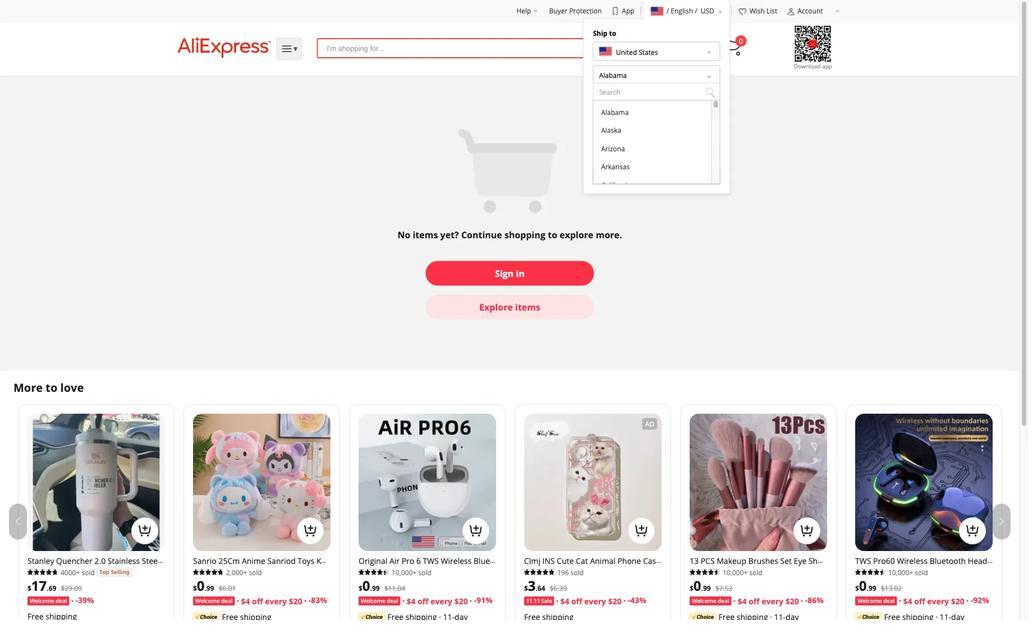 Task type: describe. For each thing, give the bounding box(es) containing it.
pple
[[359, 589, 375, 600]]

items for explore
[[515, 301, 541, 313]]

- 39%
[[76, 595, 94, 606]]

pcs
[[701, 556, 715, 567]]

iphone inside clmj ins cute cat animal phone case for iphone 13 pro 11 12 mini 14 x xs max xr se 2020 7 8 plus soft silicone protective cover
[[538, 567, 564, 578]]

off for earbuds
[[418, 596, 429, 607]]

$ 0 . 99 $6.01
[[193, 577, 236, 595]]

mic
[[882, 567, 895, 578]]

- for - 86%
[[805, 595, 808, 606]]

earphones inside original air pro 6 tws wireless bluet ooth earphones headphones mini ea rpone headset for xiaomi android a pple iphone earbuds
[[378, 567, 417, 578]]

. for $ 3 . 64 $6.39
[[536, 584, 538, 594]]

$ for $ 0 . 99 $6.01
[[193, 584, 197, 594]]

$4 for earbuds
[[407, 596, 416, 607]]

xmas
[[217, 589, 237, 600]]

shopping
[[505, 229, 546, 241]]

pro inside tws pro60 wireless bluetooth heads et with mic earbuds noise cancelling stereo bluetooth earphones air pro 6 0 wireless headphones
[[973, 578, 986, 589]]

64
[[538, 584, 545, 594]]

stanley
[[28, 556, 54, 567]]

english
[[671, 6, 693, 15]]

united states
[[616, 47, 658, 57]]

blush
[[744, 578, 764, 589]]

with inside tws pro60 wireless bluetooth heads et with mic earbuds noise cancelling stereo bluetooth earphones air pro 6 0 wireless headphones
[[865, 567, 880, 578]]

bag
[[731, 589, 744, 600]]

1 / from the left
[[667, 6, 669, 15]]

explore
[[479, 301, 513, 313]]

10,000+ sold for headset
[[392, 568, 431, 578]]

no items yet? continue shopping to explore more.
[[398, 229, 622, 241]]

up
[[696, 589, 707, 600]]

mini inside original air pro 6 tws wireless bluet ooth earphones headphones mini ea rpone headset for xiaomi android a pple iphone earbuds
[[468, 567, 484, 578]]

. for $ 17 . 69 $29.09
[[47, 584, 49, 594]]

original air pro 6 tws wireless bluet ooth earphones headphones mini ea rpone headset for xiaomi android a pple iphone earbuds
[[359, 556, 495, 600]]

92%
[[974, 595, 990, 606]]

12
[[603, 567, 612, 578]]

10,000+ for pro
[[392, 568, 417, 578]]

every for decor
[[265, 596, 287, 607]]

cosmetic
[[777, 567, 811, 578]]

- 91%
[[474, 595, 493, 606]]

sold for $ 0 . 99 $6.01
[[249, 568, 262, 578]]

eyeshadow
[[701, 578, 742, 589]]

86%
[[808, 595, 824, 606]]

et
[[856, 567, 863, 578]]

android
[[456, 578, 486, 589]]

dollar
[[627, 144, 646, 153]]

california
[[601, 180, 631, 190]]

max
[[524, 578, 540, 589]]

wish
[[750, 6, 765, 15]]

3
[[528, 577, 536, 595]]

pillow
[[193, 589, 215, 600]]

plushie
[[301, 578, 328, 589]]

91%
[[477, 595, 493, 606]]

headset
[[383, 578, 413, 589]]

83%
[[311, 595, 327, 606]]

99 for rpone
[[372, 584, 380, 594]]

to for ship to
[[609, 28, 616, 38]]

pro inside clmj ins cute cat animal phone case for iphone 13 pro 11 12 mini 14 x xs max xr se 2020 7 8 plus soft silicone protective cover
[[577, 567, 590, 578]]

pro inside original air pro 6 tws wireless bluet ooth earphones headphones mini ea rpone headset for xiaomi android a pple iphone earbuds
[[402, 556, 414, 567]]

- for - 39%
[[76, 595, 78, 606]]

arizona
[[601, 144, 625, 153]]

99 for soft
[[207, 584, 214, 594]]

- 86%
[[805, 595, 824, 606]]

99 for bluetooth
[[869, 584, 877, 594]]

heads
[[968, 556, 991, 567]]

13 inside clmj ins cute cat animal phone case for iphone 13 pro 11 12 mini 14 x xs max xr se 2020 7 8 plus soft silicone protective cover
[[566, 567, 575, 578]]

buyer
[[549, 6, 568, 15]]

continue
[[461, 229, 502, 241]]

decor
[[254, 589, 276, 600]]

size image for wish list
[[739, 7, 748, 16]]

offee
[[28, 589, 46, 600]]

iphone inside original air pro 6 tws wireless bluet ooth earphones headphones mini ea rpone headset for xiaomi android a pple iphone earbuds
[[377, 589, 402, 600]]

I'm shopping for... text field
[[327, 39, 701, 57]]

- 83%
[[309, 595, 327, 606]]

- 43%
[[628, 595, 647, 606]]

sold for $ 0 . 99 $13.02
[[915, 568, 928, 578]]

ow
[[690, 567, 701, 578]]

10,000+ sold for earphones
[[889, 568, 928, 578]]

6 inside tws pro60 wireless bluetooth heads et with mic earbuds noise cancelling stereo bluetooth earphones air pro 6 0 wireless headphones
[[988, 578, 992, 589]]

- for - 83%
[[309, 595, 311, 606]]

$ for $ 0 . 99 $11.04
[[359, 584, 363, 594]]

$4 off every $20 for tools
[[738, 596, 799, 607]]

clmj
[[524, 556, 541, 567]]

5 $4 from the left
[[904, 596, 913, 607]]

sh
[[690, 578, 699, 589]]

99 for sh
[[703, 584, 711, 594]]

0 for tws pro60 wireless bluetooth heads et with mic earbuds noise cancelling stereo bluetooth earphones air pro 6 0 wireless headphones
[[859, 577, 867, 595]]

steel
[[142, 556, 160, 567]]

$ for $ 3 . 64 $6.39
[[524, 584, 528, 594]]

ush
[[193, 578, 207, 589]]

ea
[[486, 567, 495, 578]]

ka
[[317, 556, 326, 567]]

eye
[[794, 556, 807, 567]]

account
[[798, 6, 823, 15]]

- for - 43%
[[628, 595, 631, 606]]

toys
[[298, 556, 315, 567]]

doll
[[285, 578, 299, 589]]

air inside original air pro 6 tws wireless bluet ooth earphones headphones mini ea rpone headset for xiaomi android a pple iphone earbuds
[[390, 556, 400, 567]]

69
[[49, 584, 56, 594]]

clmj ins cute cat animal phone case for iphone 13 pro 11 12 mini 14 x xs max xr se 2020 7 8 plus soft silicone protective cover
[[524, 556, 661, 600]]

1 horizontal spatial to
[[548, 229, 557, 241]]

travel
[[114, 578, 136, 589]]

mini inside clmj ins cute cat animal phone case for iphone 13 pro 11 12 mini 14 x xs max xr se 2020 7 8 plus soft silicone protective cover
[[614, 567, 630, 578]]

account link
[[787, 6, 840, 16]]

c
[[157, 578, 161, 589]]

11
[[592, 567, 601, 578]]

ad
[[645, 420, 655, 429]]

1 vertical spatial usd
[[598, 144, 611, 153]]

insulated
[[59, 567, 93, 578]]

cat
[[576, 556, 588, 567]]

. for $ 0 . 99 $6.01
[[205, 584, 207, 594]]

women
[[747, 567, 775, 578]]

sanrio
[[193, 556, 217, 567]]

xs
[[649, 567, 658, 578]]

protective
[[524, 589, 561, 600]]

love
[[60, 380, 84, 396]]

items for no
[[413, 229, 438, 241]]

ins
[[543, 556, 555, 567]]

makeup
[[717, 556, 747, 567]]

protection
[[569, 6, 602, 15]]

sold for $ 17 . 69 $29.09
[[82, 568, 95, 578]]

earphones inside tws pro60 wireless bluetooth heads et with mic earbuds noise cancelling stereo bluetooth earphones air pro 6 0 wireless headphones
[[920, 578, 959, 589]]

stuffed
[[225, 578, 252, 589]]



Task type: vqa. For each thing, say whether or not it's contained in the screenshot.


Task type: locate. For each thing, give the bounding box(es) containing it.
1 - from the left
[[76, 595, 78, 606]]

2 sold from the left
[[249, 568, 262, 578]]

10,000+ for makeup
[[723, 568, 748, 578]]

0 horizontal spatial iphone
[[377, 589, 402, 600]]

$ down waii
[[193, 584, 197, 594]]

usd left (
[[598, 144, 611, 153]]

ship
[[593, 28, 608, 38]]

off for decor
[[252, 596, 263, 607]]

3 $ from the left
[[359, 584, 363, 594]]

earbuds inside original air pro 6 tws wireless bluet ooth earphones headphones mini ea rpone headset for xiaomi android a pple iphone earbuds
[[404, 589, 435, 600]]

0 horizontal spatial 13
[[566, 567, 575, 578]]

2 size image from the left
[[787, 7, 796, 16]]

2 horizontal spatial wireless
[[897, 556, 928, 567]]

iphone down headset
[[377, 589, 402, 600]]

4 $4 off every $20 from the left
[[738, 596, 799, 607]]

)
[[648, 144, 650, 153]]

bluetooth down mic
[[881, 578, 918, 589]]

2 every from the left
[[431, 596, 453, 607]]

sold up thermal
[[82, 568, 95, 578]]

sold for $ 0 . 99 $7.52
[[750, 568, 763, 578]]

alabama inside alabama link
[[599, 71, 627, 80]]

in
[[516, 267, 525, 280]]

$ for $ 0 . 99 $13.02
[[856, 584, 859, 594]]

4 $ from the left
[[524, 584, 528, 594]]

. inside $ 3 . 64 $6.39
[[536, 584, 538, 594]]

1 $ from the left
[[28, 584, 31, 594]]

waii
[[193, 567, 208, 578]]

196 sold
[[557, 568, 584, 578]]

bluetooth up the noise
[[930, 556, 966, 567]]

6 - from the left
[[971, 595, 974, 606]]

1 horizontal spatial items
[[515, 301, 541, 313]]

1 horizontal spatial 13
[[690, 556, 699, 567]]

headphones inside tws pro60 wireless bluetooth heads et with mic earbuds noise cancelling stereo bluetooth earphones air pro 6 0 wireless headphones
[[895, 589, 942, 600]]

0 horizontal spatial air
[[390, 556, 400, 567]]

soft
[[209, 578, 223, 589], [615, 578, 629, 589], [794, 578, 808, 589]]

99 right ush
[[207, 584, 214, 594]]

animals
[[254, 578, 283, 589]]

wireless right pro60
[[897, 556, 928, 567]]

hot
[[48, 589, 62, 600]]

soft down cosmetic
[[794, 578, 808, 589]]

0 horizontal spatial 6
[[416, 556, 421, 567]]

states
[[639, 47, 658, 57]]

4 $4 from the left
[[738, 596, 747, 607]]

sign in
[[495, 267, 525, 280]]

Search text field
[[593, 83, 721, 101]]

2 vertical spatial to
[[46, 380, 57, 396]]

3 $20 from the left
[[608, 596, 622, 607]]

13 up 2020
[[566, 567, 575, 578]]

pro60
[[874, 556, 895, 567]]

0 horizontal spatial with
[[128, 567, 144, 578]]

3 $4 from the left
[[561, 596, 570, 607]]

4 sold from the left
[[571, 568, 584, 578]]

items right explore
[[515, 301, 541, 313]]

pro down the cat
[[577, 567, 590, 578]]

1 horizontal spatial pro
[[577, 567, 590, 578]]

for left xiaomi
[[415, 578, 427, 589]]

3 99 from the left
[[703, 584, 711, 594]]

. inside $ 0 . 99 $11.04
[[370, 584, 372, 594]]

2 - from the left
[[309, 595, 311, 606]]

1 10,000+ sold from the left
[[392, 568, 431, 578]]

$ down vacuum
[[28, 584, 31, 594]]

$ down the et
[[856, 584, 859, 594]]

1 horizontal spatial iphone
[[538, 567, 564, 578]]

tws up xiaomi
[[423, 556, 439, 567]]

1 horizontal spatial soft
[[615, 578, 629, 589]]

pl
[[324, 567, 331, 578]]

list
[[767, 6, 778, 15]]

0 vertical spatial headphones
[[419, 567, 466, 578]]

.
[[47, 584, 49, 594], [205, 584, 207, 594], [370, 584, 372, 594], [536, 584, 538, 594], [701, 584, 703, 594], [867, 584, 869, 594]]

for up max
[[524, 567, 536, 578]]

4 off from the left
[[749, 596, 760, 607]]

/ right the english in the right top of the page
[[695, 6, 698, 15]]

$ inside $ 0 . 99 $13.02
[[856, 584, 859, 594]]

0 horizontal spatial wireless
[[441, 556, 472, 567]]

headphones
[[419, 567, 466, 578], [895, 589, 942, 600]]

no
[[398, 229, 411, 241]]

alaska
[[601, 126, 621, 135]]

0 horizontal spatial headphones
[[419, 567, 466, 578]]

$ inside $ 0 . 99 $6.01
[[193, 584, 197, 594]]

pro
[[402, 556, 414, 567], [577, 567, 590, 578], [973, 578, 986, 589]]

1 horizontal spatial usd
[[701, 6, 714, 15]]

alabama up alaska
[[601, 107, 629, 117]]

99 inside $ 0 . 99 $11.04
[[372, 584, 380, 594]]

1 $4 off every $20 from the left
[[241, 596, 302, 607]]

5 $4 off every $20 from the left
[[904, 596, 965, 607]]

5 off from the left
[[915, 596, 925, 607]]

$4 for tools
[[738, 596, 747, 607]]

5 every from the left
[[928, 596, 949, 607]]

2 $20 from the left
[[455, 596, 468, 607]]

gift
[[239, 589, 252, 600]]

to
[[609, 28, 616, 38], [548, 229, 557, 241], [46, 380, 57, 396]]

$20 down 'android'
[[455, 596, 468, 607]]

earbuds inside tws pro60 wireless bluetooth heads et with mic earbuds noise cancelling stereo bluetooth earphones air pro 6 0 wireless headphones
[[897, 567, 928, 578]]

sold for $ 3 . 64 $6.39
[[571, 568, 584, 578]]

thermal
[[81, 578, 112, 589]]

straw
[[39, 578, 60, 589]]

2 horizontal spatial pro
[[973, 578, 986, 589]]

earphones up headset
[[378, 567, 417, 578]]

. inside $ 0 . 99 $6.01
[[205, 584, 207, 594]]

$4 off every $20 down xiaomi
[[407, 596, 468, 607]]

off
[[252, 596, 263, 607], [418, 596, 429, 607], [572, 596, 582, 607], [749, 596, 760, 607], [915, 596, 925, 607]]

alabama up language
[[599, 71, 627, 80]]

0 horizontal spatial bluetooth
[[881, 578, 918, 589]]

13 inside 13 pcs makeup brushes set eye shad ow foundation women cosmetic bru sh eyeshadow blush beauty soft mak e up tools bag
[[690, 556, 699, 567]]

4 - from the left
[[628, 595, 631, 606]]

10,000+ sold
[[392, 568, 431, 578], [723, 568, 763, 578], [889, 568, 928, 578]]

99 left $13.02
[[869, 584, 877, 594]]

0 horizontal spatial mini
[[468, 567, 484, 578]]

1 horizontal spatial mini
[[614, 567, 630, 578]]

$20 down plus at bottom
[[608, 596, 622, 607]]

united states link
[[593, 42, 721, 61]]

1 off from the left
[[252, 596, 263, 607]]

1 with from the left
[[128, 567, 144, 578]]

1 vertical spatial to
[[548, 229, 557, 241]]

39%
[[78, 595, 94, 606]]

$ for $ 17 . 69 $29.09
[[28, 584, 31, 594]]

$13.02
[[881, 584, 902, 594]]

6 . from the left
[[867, 584, 869, 594]]

1 horizontal spatial tws
[[856, 556, 871, 567]]

bluet
[[474, 556, 493, 567]]

0 horizontal spatial soft
[[209, 578, 223, 589]]

every down "beauty" in the bottom right of the page
[[762, 596, 784, 607]]

13 up ow
[[690, 556, 699, 567]]

$ inside $ 0 . 99 $11.04
[[359, 584, 363, 594]]

items right no
[[413, 229, 438, 241]]

$20 left - 86%
[[786, 596, 799, 607]]

99 inside $ 0 . 99 $7.52
[[703, 584, 711, 594]]

every for tools
[[762, 596, 784, 607]]

3 sold from the left
[[418, 568, 431, 578]]

0 vertical spatial bluetooth
[[930, 556, 966, 567]]

1 99 from the left
[[207, 584, 214, 594]]

size image inside wish list link
[[739, 7, 748, 16]]

1 horizontal spatial earphones
[[920, 578, 959, 589]]

5 - from the left
[[805, 595, 808, 606]]

2 . from the left
[[205, 584, 207, 594]]

1 horizontal spatial bluetooth
[[930, 556, 966, 567]]

1 vertical spatial 6
[[988, 578, 992, 589]]

$20 for - 83%
[[289, 596, 302, 607]]

8
[[591, 578, 595, 589]]

1 horizontal spatial headphones
[[895, 589, 942, 600]]

soft inside sanrio 25cm anime sanriod toys ka waii kuromi mymelody cinnamorol pl ush soft stuffed animals doll plushie pillow xmas gift decor
[[209, 578, 223, 589]]

10,000+ sold for eyeshadow
[[723, 568, 763, 578]]

cup
[[64, 589, 78, 600]]

1 vertical spatial air
[[961, 578, 971, 589]]

3 $4 off every $20 from the left
[[561, 596, 622, 607]]

2 99 from the left
[[372, 584, 380, 594]]

6 $ from the left
[[856, 584, 859, 594]]

brushes
[[749, 556, 779, 567]]

every for earbuds
[[431, 596, 453, 607]]

4000+ sold
[[61, 568, 95, 578]]

0 vertical spatial usd
[[701, 6, 714, 15]]

99 down 'ooth'
[[372, 584, 380, 594]]

1 horizontal spatial 10,000+ sold
[[723, 568, 763, 578]]

0 for 13 pcs makeup brushes set eye shad ow foundation women cosmetic bru sh eyeshadow blush beauty soft mak e up tools bag
[[694, 577, 701, 595]]

us
[[617, 144, 625, 153]]

$29.09
[[61, 584, 82, 594]]

0 horizontal spatial pro
[[402, 556, 414, 567]]

99 inside $ 0 . 99 $6.01
[[207, 584, 214, 594]]

stereo
[[856, 578, 879, 589]]

3 off from the left
[[572, 596, 582, 607]]

explore
[[560, 229, 594, 241]]

wireless down stereo
[[862, 589, 893, 600]]

0 horizontal spatial items
[[413, 229, 438, 241]]

$ left 64
[[524, 584, 528, 594]]

off for 2020
[[572, 596, 582, 607]]

air right original
[[390, 556, 400, 567]]

2 off from the left
[[418, 596, 429, 607]]

2 $4 from the left
[[407, 596, 416, 607]]

5 $20 from the left
[[951, 596, 965, 607]]

1 vertical spatial headphones
[[895, 589, 942, 600]]

1 size image from the left
[[739, 7, 748, 16]]

with up stereo
[[865, 567, 880, 578]]

1 horizontal spatial with
[[865, 567, 880, 578]]

/ english / usd
[[667, 6, 714, 15]]

4 every from the left
[[762, 596, 784, 607]]

$ for $ 0 . 99 $7.52
[[690, 584, 694, 594]]

$4 off every $20 down "beauty" in the bottom right of the page
[[738, 596, 799, 607]]

beauty
[[766, 578, 792, 589]]

2 horizontal spatial 10,000+ sold
[[889, 568, 928, 578]]

soft down kuromi at the bottom
[[209, 578, 223, 589]]

tumbler
[[95, 567, 126, 578]]

2 horizontal spatial 10,000+
[[889, 568, 913, 578]]

1 soft from the left
[[209, 578, 223, 589]]

with inside stanley quencher 2.0  stainless steel vacuum insulated tumbler with lid a nd straw 40oz thermal travel mug c offee hot cup
[[128, 567, 144, 578]]

0 horizontal spatial tws
[[423, 556, 439, 567]]

3 10,000+ sold from the left
[[889, 568, 928, 578]]

0 horizontal spatial earbuds
[[404, 589, 435, 600]]

4 $20 from the left
[[786, 596, 799, 607]]

headphones inside original air pro 6 tws wireless bluet ooth earphones headphones mini ea rpone headset for xiaomi android a pple iphone earbuds
[[419, 567, 466, 578]]

pro up headset
[[402, 556, 414, 567]]

for inside original air pro 6 tws wireless bluet ooth earphones headphones mini ea rpone headset for xiaomi android a pple iphone earbuds
[[415, 578, 427, 589]]

7
[[584, 578, 589, 589]]

to right ship
[[609, 28, 616, 38]]

0 vertical spatial air
[[390, 556, 400, 567]]

$4 off every $20 down the noise
[[904, 596, 965, 607]]

case
[[643, 556, 661, 567]]

original
[[359, 556, 388, 567]]

2 $ from the left
[[193, 584, 197, 594]]

3 - from the left
[[474, 595, 477, 606]]

$ down 'ooth'
[[359, 584, 363, 594]]

size image for account
[[787, 7, 796, 16]]

5 $ from the left
[[690, 584, 694, 594]]

/ left the english in the right top of the page
[[667, 6, 669, 15]]

download app image
[[779, 24, 847, 71]]

$4 off every $20 down 8
[[561, 596, 622, 607]]

1 horizontal spatial /
[[695, 6, 698, 15]]

$20 left the '- 92%'
[[951, 596, 965, 607]]

10,000+ sold up $13.02
[[889, 568, 928, 578]]

with up the mug
[[128, 567, 144, 578]]

to for more to love
[[46, 380, 57, 396]]

set
[[781, 556, 792, 567]]

10,000+ up $13.02
[[889, 568, 913, 578]]

0 horizontal spatial usd
[[598, 144, 611, 153]]

ooth
[[359, 567, 376, 578]]

explore items link
[[426, 295, 594, 320]]

196
[[557, 568, 569, 578]]

1 tws from the left
[[423, 556, 439, 567]]

every down xiaomi
[[431, 596, 453, 607]]

$20 down doll
[[289, 596, 302, 607]]

. for $ 0 . 99 $11.04
[[370, 584, 372, 594]]

sold up blush
[[750, 568, 763, 578]]

3 10,000+ from the left
[[889, 568, 913, 578]]

$20 for - 86%
[[786, 596, 799, 607]]

mini up 'android'
[[468, 567, 484, 578]]

every down the noise
[[928, 596, 949, 607]]

0 horizontal spatial to
[[46, 380, 57, 396]]

0 inside tws pro60 wireless bluetooth heads et with mic earbuds noise cancelling stereo bluetooth earphones air pro 6 0 wireless headphones
[[856, 589, 860, 600]]

10,000+ down makeup
[[723, 568, 748, 578]]

5 . from the left
[[701, 584, 703, 594]]

10,000+ sold up blush
[[723, 568, 763, 578]]

. inside $ 0 . 99 $7.52
[[701, 584, 703, 594]]

app link
[[611, 6, 635, 16]]

noise
[[930, 567, 950, 578]]

earbuds right mic
[[897, 567, 928, 578]]

iphone down ins
[[538, 567, 564, 578]]

1 vertical spatial items
[[515, 301, 541, 313]]

$4 off every $20 for earbuds
[[407, 596, 468, 607]]

2,000+ sold
[[226, 568, 262, 578]]

0 vertical spatial alabama
[[599, 71, 627, 80]]

99 right sh
[[703, 584, 711, 594]]

4 99 from the left
[[869, 584, 877, 594]]

10,000+ sold up headset
[[392, 568, 431, 578]]

. for $ 0 . 99 $13.02
[[867, 584, 869, 594]]

1 vertical spatial alabama
[[601, 107, 629, 117]]

0 vertical spatial to
[[609, 28, 616, 38]]

cute
[[557, 556, 574, 567]]

$4 for decor
[[241, 596, 250, 607]]

united
[[616, 47, 637, 57]]

every down 8
[[585, 596, 606, 607]]

1 mini from the left
[[468, 567, 484, 578]]

e
[[690, 589, 694, 600]]

1 $4 from the left
[[241, 596, 250, 607]]

$4 off every $20 for decor
[[241, 596, 302, 607]]

2 $4 off every $20 from the left
[[407, 596, 468, 607]]

sold up xiaomi
[[418, 568, 431, 578]]

$ inside $ 17 . 69 $29.09
[[28, 584, 31, 594]]

4000+
[[61, 568, 80, 578]]

1 horizontal spatial size image
[[787, 7, 796, 16]]

0 vertical spatial iphone
[[538, 567, 564, 578]]

size image right list
[[787, 7, 796, 16]]

13 pcs makeup brushes set eye shad ow foundation women cosmetic bru sh eyeshadow blush beauty soft mak e up tools bag
[[690, 556, 827, 600]]

pro down cancelling
[[973, 578, 986, 589]]

$20 for - 43%
[[608, 596, 622, 607]]

6
[[416, 556, 421, 567], [988, 578, 992, 589]]

- for - 92%
[[971, 595, 974, 606]]

6 inside original air pro 6 tws wireless bluet ooth earphones headphones mini ea rpone headset for xiaomi android a pple iphone earbuds
[[416, 556, 421, 567]]

1 $20 from the left
[[289, 596, 302, 607]]

for inside clmj ins cute cat animal phone case for iphone 13 pro 11 12 mini 14 x xs max xr se 2020 7 8 plus soft silicone protective cover
[[524, 567, 536, 578]]

headphones down the noise
[[895, 589, 942, 600]]

$ inside $ 0 . 99 $7.52
[[690, 584, 694, 594]]

0 vertical spatial earbuds
[[897, 567, 928, 578]]

. inside $ 0 . 99 $13.02
[[867, 584, 869, 594]]

sold for $ 0 . 99 $11.04
[[418, 568, 431, 578]]

1 every from the left
[[265, 596, 287, 607]]

10,000+ up headset
[[392, 568, 417, 578]]

to left explore
[[548, 229, 557, 241]]

tws
[[423, 556, 439, 567], [856, 556, 871, 567]]

every down the animals
[[265, 596, 287, 607]]

$ inside $ 3 . 64 $6.39
[[524, 584, 528, 594]]

every for 2020
[[585, 596, 606, 607]]

rpone
[[359, 578, 381, 589]]

size image left wish in the right of the page
[[739, 7, 748, 16]]

silicone
[[631, 578, 659, 589]]

headphones up xiaomi
[[419, 567, 466, 578]]

40oz
[[62, 578, 79, 589]]

2 soft from the left
[[615, 578, 629, 589]]

sold down anime
[[249, 568, 262, 578]]

2 10,000+ from the left
[[723, 568, 748, 578]]

earbuds down headset
[[404, 589, 435, 600]]

to left love
[[46, 380, 57, 396]]

help
[[517, 6, 531, 15]]

off for tools
[[749, 596, 760, 607]]

tws inside tws pro60 wireless bluetooth heads et with mic earbuds noise cancelling stereo bluetooth earphones air pro 6 0 wireless headphones
[[856, 556, 871, 567]]

3 every from the left
[[585, 596, 606, 607]]

nd
[[28, 578, 37, 589]]

soft right plus at bottom
[[615, 578, 629, 589]]

2 tws from the left
[[856, 556, 871, 567]]

0 for sanrio 25cm anime sanriod toys ka waii kuromi mymelody cinnamorol pl ush soft stuffed animals doll plushie pillow xmas gift decor
[[197, 577, 205, 595]]

a
[[488, 578, 493, 589]]

mini down phone
[[614, 567, 630, 578]]

$4 off every $20 for 2020
[[561, 596, 622, 607]]

$20 for - 92%
[[951, 596, 965, 607]]

2 10,000+ sold from the left
[[723, 568, 763, 578]]

1 sold from the left
[[82, 568, 95, 578]]

mug
[[138, 578, 154, 589]]

0 horizontal spatial for
[[415, 578, 427, 589]]

xr
[[542, 578, 551, 589]]

1 horizontal spatial 6
[[988, 578, 992, 589]]

$20 for - 91%
[[455, 596, 468, 607]]

2 / from the left
[[695, 6, 698, 15]]

0 horizontal spatial /
[[667, 6, 669, 15]]

tws up the et
[[856, 556, 871, 567]]

size image
[[739, 7, 748, 16], [787, 7, 796, 16]]

air inside tws pro60 wireless bluetooth heads et with mic earbuds noise cancelling stereo bluetooth earphones air pro 6 0 wireless headphones
[[961, 578, 971, 589]]

cinnamorol
[[279, 567, 322, 578]]

0 horizontal spatial size image
[[739, 7, 748, 16]]

5 sold from the left
[[750, 568, 763, 578]]

$4 for 2020
[[561, 596, 570, 607]]

$ 3 . 64 $6.39
[[524, 577, 567, 595]]

$ left up
[[690, 584, 694, 594]]

0 horizontal spatial 10,000+ sold
[[392, 568, 431, 578]]

soft inside 13 pcs makeup brushes set eye shad ow foundation women cosmetic bru sh eyeshadow blush beauty soft mak e up tools bag
[[794, 578, 808, 589]]

sold left the noise
[[915, 568, 928, 578]]

vacuum
[[28, 567, 57, 578]]

1 horizontal spatial air
[[961, 578, 971, 589]]

size image inside the account link
[[787, 7, 796, 16]]

10,000+
[[392, 568, 417, 578], [723, 568, 748, 578], [889, 568, 913, 578]]

- for - 91%
[[474, 595, 477, 606]]

bru
[[813, 567, 826, 578]]

1 . from the left
[[47, 584, 49, 594]]

10,000+ for wireless
[[889, 568, 913, 578]]

0 horizontal spatial 10,000+
[[392, 568, 417, 578]]

3 . from the left
[[370, 584, 372, 594]]

0 for original air pro 6 tws wireless bluet ooth earphones headphones mini ea rpone headset for xiaomi android a pple iphone earbuds
[[363, 577, 370, 595]]

. for $ 0 . 99 $7.52
[[701, 584, 703, 594]]

2 with from the left
[[865, 567, 880, 578]]

4 . from the left
[[536, 584, 538, 594]]

0 horizontal spatial earphones
[[378, 567, 417, 578]]

6 sold from the left
[[915, 568, 928, 578]]

2 mini from the left
[[614, 567, 630, 578]]

1 vertical spatial bluetooth
[[881, 578, 918, 589]]

usd right the english in the right top of the page
[[701, 6, 714, 15]]

ship to
[[593, 28, 616, 38]]

1 vertical spatial iphone
[[377, 589, 402, 600]]

$4 off every $20 down the animals
[[241, 596, 302, 607]]

$ 0 . 99 $11.04
[[359, 577, 405, 595]]

se
[[553, 578, 562, 589]]

$4
[[241, 596, 250, 607], [407, 596, 416, 607], [561, 596, 570, 607], [738, 596, 747, 607], [904, 596, 913, 607]]

earphones down the noise
[[920, 578, 959, 589]]

wireless inside original air pro 6 tws wireless bluet ooth earphones headphones mini ea rpone headset for xiaomi android a pple iphone earbuds
[[441, 556, 472, 567]]

0 vertical spatial items
[[413, 229, 438, 241]]

2 horizontal spatial soft
[[794, 578, 808, 589]]

wireless up 'android'
[[441, 556, 472, 567]]

99 inside $ 0 . 99 $13.02
[[869, 584, 877, 594]]

animal
[[590, 556, 616, 567]]

sold up 2020
[[571, 568, 584, 578]]

1 vertical spatial earbuds
[[404, 589, 435, 600]]

for
[[524, 567, 536, 578], [415, 578, 427, 589]]

soft inside clmj ins cute cat animal phone case for iphone 13 pro 11 12 mini 14 x xs max xr se 2020 7 8 plus soft silicone protective cover
[[615, 578, 629, 589]]

3 soft from the left
[[794, 578, 808, 589]]

1 horizontal spatial wireless
[[862, 589, 893, 600]]

1 horizontal spatial for
[[524, 567, 536, 578]]

1 horizontal spatial 10,000+
[[723, 568, 748, 578]]

. inside $ 17 . 69 $29.09
[[47, 584, 49, 594]]

1 horizontal spatial earbuds
[[897, 567, 928, 578]]

tws inside original air pro 6 tws wireless bluet ooth earphones headphones mini ea rpone headset for xiaomi android a pple iphone earbuds
[[423, 556, 439, 567]]

air down cancelling
[[961, 578, 971, 589]]

1 10,000+ from the left
[[392, 568, 417, 578]]

2 horizontal spatial to
[[609, 28, 616, 38]]

0 vertical spatial 6
[[416, 556, 421, 567]]



